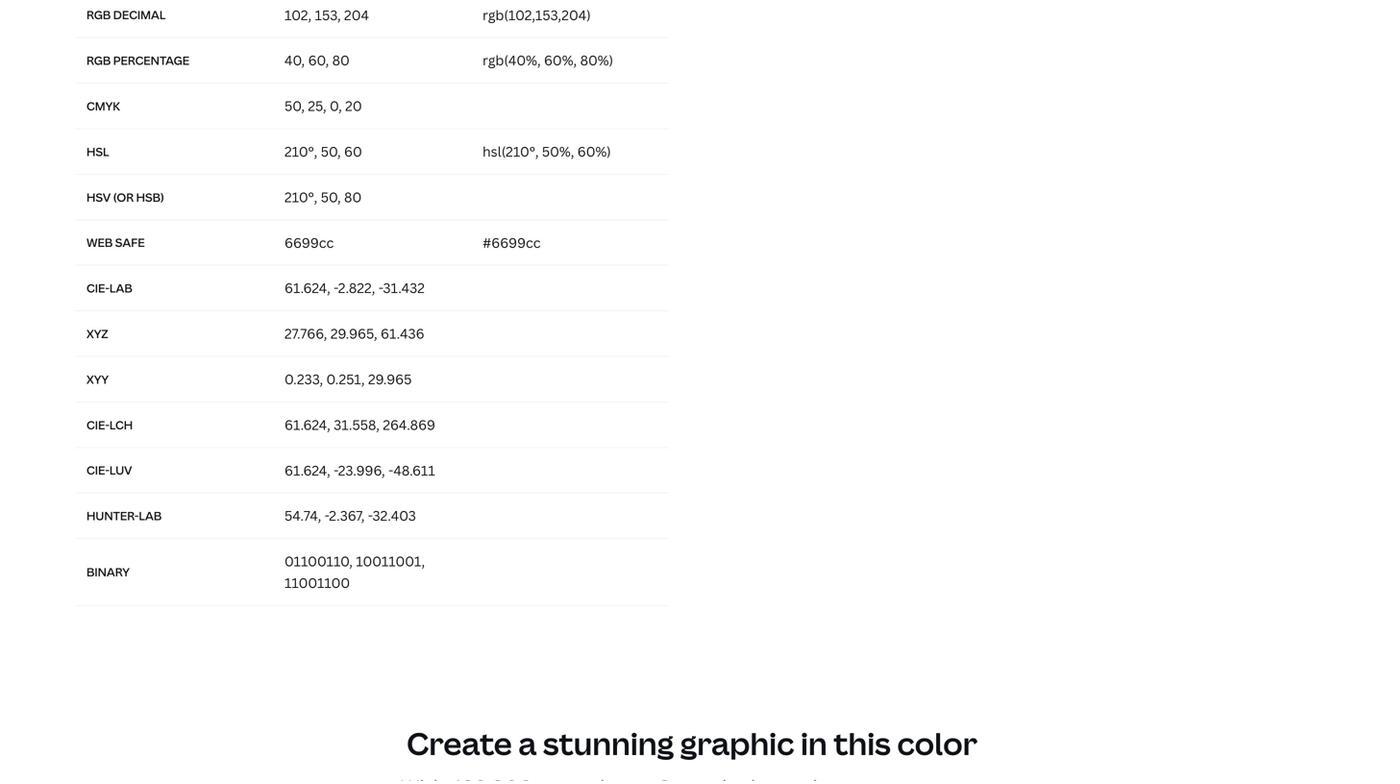 Task type: vqa. For each thing, say whether or not it's contained in the screenshot.
Hunter-
yes



Task type: describe. For each thing, give the bounding box(es) containing it.
61.624, 31.558, 264.869
[[285, 416, 436, 434]]

50, for 210°, 50, 80
[[321, 188, 341, 206]]

stunning
[[543, 723, 674, 765]]

- right 2.822,
[[379, 279, 383, 297]]

xyy
[[87, 372, 109, 387]]

31.558,
[[334, 416, 380, 434]]

- right 2.367,
[[368, 507, 373, 525]]

rgb decimal
[[87, 7, 166, 23]]

40, 60, 80
[[285, 51, 350, 69]]

60,
[[308, 51, 329, 69]]

01100110, 10011001, 11001100
[[285, 553, 425, 592]]

lch
[[110, 417, 133, 433]]

create a stunning graphic in this color
[[407, 723, 978, 765]]

cie-lch
[[87, 417, 133, 433]]

rgb for 40, 60, 80
[[87, 53, 111, 68]]

60%)
[[578, 142, 611, 161]]

210°, 50, 80
[[285, 188, 362, 206]]

color
[[898, 723, 978, 765]]

graphic
[[681, 723, 795, 765]]

6699cc
[[285, 234, 334, 252]]

binary
[[87, 565, 130, 581]]

2.367,
[[329, 507, 365, 525]]

10011001,
[[356, 553, 425, 571]]

0.251,
[[327, 370, 365, 389]]

29.965,
[[331, 325, 378, 343]]

54.74, -2.367, -32.403
[[285, 507, 416, 525]]

0.233,
[[285, 370, 323, 389]]

web safe
[[87, 235, 145, 251]]

50, 25, 0, 20
[[285, 97, 362, 115]]

61.624, for 61.624, 31.558, 264.869
[[285, 416, 331, 434]]

0.233, 0.251, 29.965
[[285, 370, 412, 389]]

rgb for 102, 153, 204
[[87, 7, 111, 23]]

hsv (or hsb)
[[87, 189, 164, 205]]

safe
[[115, 235, 145, 251]]

50, for 210°, 50, 60
[[321, 142, 341, 161]]

27.766,
[[285, 325, 327, 343]]

210°, 50, 60
[[285, 142, 362, 161]]

0,
[[330, 97, 342, 115]]

rgb percentage
[[87, 53, 190, 68]]

50%,
[[542, 142, 574, 161]]

20
[[345, 97, 362, 115]]

a
[[519, 723, 537, 765]]

- right 54.74,
[[325, 507, 329, 525]]

2.822,
[[338, 279, 375, 297]]

cie-luv
[[87, 463, 132, 479]]

204
[[344, 6, 369, 24]]

61.624, for 61.624, -2.822, -31.432
[[285, 279, 331, 297]]

61.624, for 61.624, -23.996, -48.611
[[285, 461, 331, 480]]

hsl(210°, 50%, 60%)
[[483, 142, 611, 161]]

102, 153, 204
[[285, 6, 369, 24]]

hsv
[[87, 189, 111, 205]]

0 vertical spatial 50,
[[285, 97, 305, 115]]

xyz
[[87, 326, 108, 342]]

60%,
[[544, 51, 577, 69]]

31.432
[[383, 279, 425, 297]]

rgb(40%, 60%, 80%)
[[483, 51, 614, 69]]



Task type: locate. For each thing, give the bounding box(es) containing it.
1 61.624, from the top
[[285, 279, 331, 297]]

210°, for 210°, 50, 80
[[285, 188, 318, 206]]

80%)
[[580, 51, 614, 69]]

23.996,
[[338, 461, 385, 480]]

web
[[87, 235, 113, 251]]

61.436
[[381, 325, 425, 343]]

0 vertical spatial cie-
[[87, 280, 110, 296]]

create
[[407, 723, 512, 765]]

hsl
[[87, 144, 109, 160]]

1 210°, from the top
[[285, 142, 318, 161]]

80 for 210°, 50, 80
[[344, 188, 362, 206]]

1 vertical spatial 210°,
[[285, 188, 318, 206]]

61.624, -2.822, -31.432
[[285, 279, 425, 297]]

102,
[[285, 6, 312, 24]]

2 vertical spatial cie-
[[87, 463, 110, 479]]

1 cie- from the top
[[87, 280, 110, 296]]

2 61.624, from the top
[[285, 416, 331, 434]]

- up 2.367,
[[334, 461, 338, 480]]

1 vertical spatial 61.624,
[[285, 416, 331, 434]]

luv
[[110, 463, 132, 479]]

rgb(40%,
[[483, 51, 541, 69]]

80 right 60,
[[332, 51, 350, 69]]

1 vertical spatial 50,
[[321, 142, 341, 161]]

hunter-lab
[[87, 508, 162, 524]]

210°, for 210°, 50, 60
[[285, 142, 318, 161]]

80
[[332, 51, 350, 69], [344, 188, 362, 206]]

- right 23.996, on the left bottom of the page
[[389, 461, 394, 480]]

0 vertical spatial 61.624,
[[285, 279, 331, 297]]

50,
[[285, 97, 305, 115], [321, 142, 341, 161], [321, 188, 341, 206]]

61.624, -23.996, -48.611
[[285, 461, 435, 480]]

153,
[[315, 6, 341, 24]]

cie- for 61.624, 31.558, 264.869
[[87, 417, 110, 433]]

hsb)
[[136, 189, 164, 205]]

25,
[[308, 97, 327, 115]]

rgb left decimal
[[87, 7, 111, 23]]

decimal
[[113, 7, 166, 23]]

cie-
[[87, 280, 110, 296], [87, 417, 110, 433], [87, 463, 110, 479]]

264.869
[[383, 416, 436, 434]]

3 61.624, from the top
[[285, 461, 331, 480]]

this
[[834, 723, 891, 765]]

2 vertical spatial 50,
[[321, 188, 341, 206]]

cie-lab
[[87, 280, 132, 296]]

54.74,
[[285, 507, 321, 525]]

29.965
[[368, 370, 412, 389]]

210°, up 6699cc on the top left of page
[[285, 188, 318, 206]]

2 vertical spatial 61.624,
[[285, 461, 331, 480]]

61.624, up 54.74,
[[285, 461, 331, 480]]

cie- down xyy
[[87, 417, 110, 433]]

cie- for 61.624, -2.822, -31.432
[[87, 280, 110, 296]]

hsl(210°,
[[483, 142, 539, 161]]

1 vertical spatial 80
[[344, 188, 362, 206]]

cie- down cie-lch
[[87, 463, 110, 479]]

1 vertical spatial rgb
[[87, 53, 111, 68]]

01100110,
[[285, 553, 353, 571]]

27.766, 29.965, 61.436
[[285, 325, 425, 343]]

0 vertical spatial rgb
[[87, 7, 111, 23]]

rgb up cmyk
[[87, 53, 111, 68]]

2 rgb from the top
[[87, 53, 111, 68]]

1 rgb from the top
[[87, 7, 111, 23]]

percentage
[[113, 53, 190, 68]]

- up 29.965,
[[334, 279, 338, 297]]

3 cie- from the top
[[87, 463, 110, 479]]

2 cie- from the top
[[87, 417, 110, 433]]

0 vertical spatial 210°,
[[285, 142, 318, 161]]

50, left 60
[[321, 142, 341, 161]]

48.611
[[394, 461, 435, 480]]

60
[[344, 142, 362, 161]]

lab
[[139, 508, 162, 524]]

hunter-
[[87, 508, 139, 524]]

cie- for 61.624, -23.996, -48.611
[[87, 463, 110, 479]]

-
[[334, 279, 338, 297], [379, 279, 383, 297], [334, 461, 338, 480], [389, 461, 394, 480], [325, 507, 329, 525], [368, 507, 373, 525]]

210°,
[[285, 142, 318, 161], [285, 188, 318, 206]]

11001100
[[285, 574, 350, 592]]

1 vertical spatial cie-
[[87, 417, 110, 433]]

cmyk
[[87, 98, 120, 114]]

rgb
[[87, 7, 111, 23], [87, 53, 111, 68]]

50, down 210°, 50, 60
[[321, 188, 341, 206]]

#6699cc
[[483, 234, 541, 252]]

rgb(102,153,204)
[[483, 6, 591, 24]]

80 for 40, 60, 80
[[332, 51, 350, 69]]

cie- up xyz
[[87, 280, 110, 296]]

in
[[801, 723, 828, 765]]

2 210°, from the top
[[285, 188, 318, 206]]

32.403
[[373, 507, 416, 525]]

lab
[[110, 280, 132, 296]]

50, left the 25,
[[285, 97, 305, 115]]

(or
[[113, 189, 134, 205]]

210°, down the 25,
[[285, 142, 318, 161]]

80 down 60
[[344, 188, 362, 206]]

61.624, down 0.233,
[[285, 416, 331, 434]]

61.624, up 27.766,
[[285, 279, 331, 297]]

61.624,
[[285, 279, 331, 297], [285, 416, 331, 434], [285, 461, 331, 480]]

0 vertical spatial 80
[[332, 51, 350, 69]]

40,
[[285, 51, 305, 69]]



